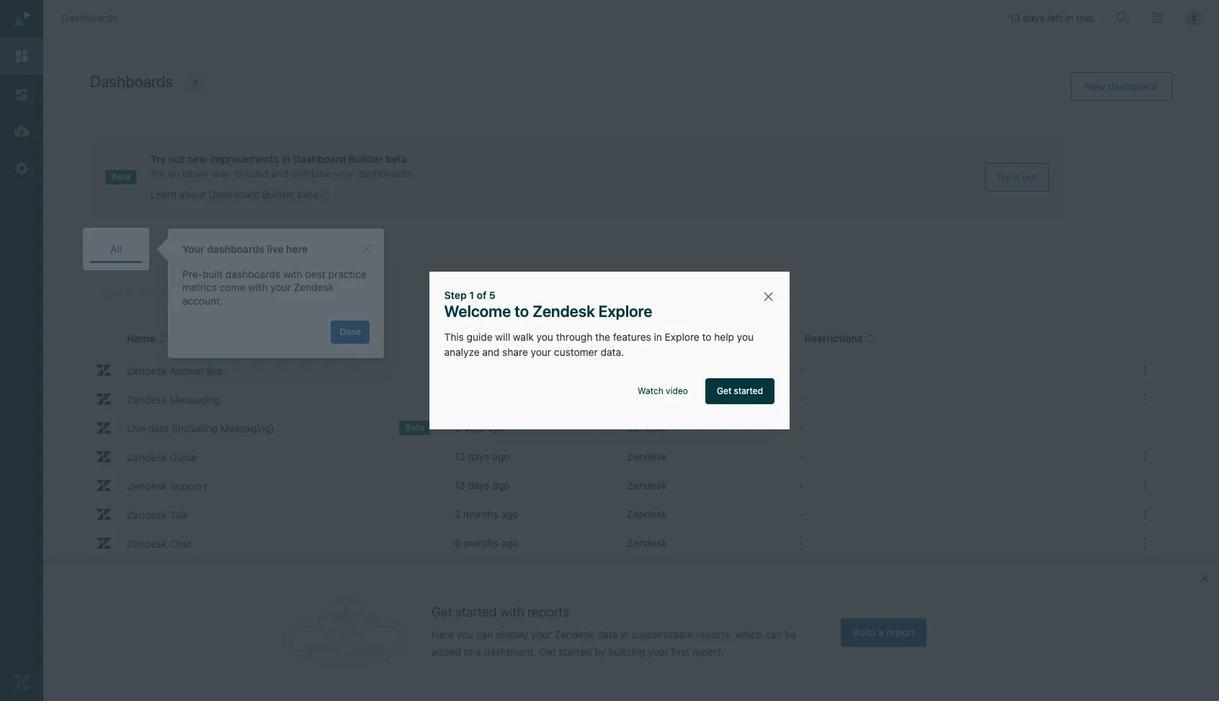 Task type: vqa. For each thing, say whether or not it's contained in the screenshot.
omnichannel
no



Task type: locate. For each thing, give the bounding box(es) containing it.
2 vertical spatial name text field
[[122, 533, 424, 553]]

try out new improvements in dashboard builder beta try an easier way to build and combine your dashboards.
[[151, 153, 415, 179]]

to up 'walk'
[[515, 302, 530, 321]]

builder down try out new improvements in dashboard builder beta try an easier way to build and combine your dashboards.
[[262, 188, 295, 200]]

guide
[[467, 331, 493, 343]]

report
[[887, 626, 915, 638]]

explore right owner
[[665, 331, 700, 343]]

12 down 3
[[455, 450, 465, 463]]

started up the display
[[456, 604, 497, 620]]

new
[[187, 153, 207, 165]]

to inside here you can display your zendesk data in customizable reports, which can be added to a dashboard. get started by building your first report.
[[464, 646, 473, 658]]

beta up dashboards.
[[386, 153, 407, 165]]

days right 3
[[464, 422, 485, 434]]

days
[[1023, 12, 1045, 24], [464, 422, 485, 434], [468, 450, 490, 463], [468, 479, 490, 491]]

1 12 from the top
[[455, 450, 465, 463]]

get inside button
[[717, 386, 732, 396]]

out right it
[[1022, 170, 1038, 183]]

1 months from the top
[[463, 508, 498, 520]]

first
[[672, 646, 690, 658]]

get for get started
[[717, 386, 732, 396]]

can left be
[[765, 629, 782, 641]]

6 months ago
[[455, 537, 519, 549]]

share
[[503, 346, 528, 358]]

0 vertical spatial beta
[[111, 171, 130, 182]]

to down improvements
[[234, 167, 243, 179]]

0 horizontal spatial and
[[271, 167, 289, 179]]

beta
[[111, 171, 130, 182], [405, 422, 424, 433]]

days for second name text field from the top
[[464, 422, 485, 434]]

3 name text field from the top
[[122, 533, 424, 553]]

0 vertical spatial builder
[[349, 153, 383, 165]]

ago right 3
[[488, 422, 505, 434]]

a
[[878, 626, 884, 638], [476, 646, 481, 658]]

data
[[597, 629, 618, 641]]

name button
[[127, 331, 167, 345]]

out inside try it out "button"
[[1022, 170, 1038, 183]]

try for try it out
[[996, 170, 1011, 183]]

1 horizontal spatial dashboard
[[293, 153, 346, 165]]

my
[[162, 243, 176, 255]]

try up learn
[[151, 153, 166, 165]]

1 inside step 1 of 5 welcome to zendesk explore
[[470, 289, 475, 301]]

1 vertical spatial started
[[456, 604, 497, 620]]

0 vertical spatial and
[[271, 167, 289, 179]]

get up here
[[432, 604, 452, 620]]

0 vertical spatial 12
[[455, 450, 465, 463]]

restrictions
[[805, 332, 863, 344]]

dashboards inside tab
[[179, 243, 234, 255]]

get right dashboard.
[[539, 646, 556, 658]]

1 vertical spatial name text field
[[122, 504, 424, 525]]

and inside try out new improvements in dashboard builder beta try an easier way to build and combine your dashboards.
[[271, 167, 289, 179]]

alert dialog containing your dashboards live here
[[168, 228, 384, 358]]

to left help
[[703, 331, 712, 343]]

a right build
[[878, 626, 884, 638]]

0 horizontal spatial get
[[432, 604, 452, 620]]

name
[[127, 332, 155, 344]]

× dialog
[[429, 272, 790, 430]]

0 horizontal spatial explore
[[599, 302, 653, 321]]

1 horizontal spatial beta
[[386, 153, 407, 165]]

days up 2 months ago
[[468, 479, 490, 491]]

1 can from the left
[[476, 629, 493, 641]]

in right data
[[621, 629, 629, 641]]

12
[[455, 450, 465, 463], [455, 479, 465, 491]]

0 horizontal spatial you
[[457, 629, 473, 641]]

come
[[220, 281, 245, 294]]

building
[[609, 646, 646, 658]]

pre-built dashboards with best practice metrics come with your zendesk account.
[[182, 268, 366, 307]]

ago for 4th name text field from the top of the page
[[492, 479, 510, 491]]

1 horizontal spatial and
[[483, 346, 500, 358]]

1 vertical spatial explore
[[665, 331, 700, 343]]

zendesk inside step 1 of 5 welcome to zendesk explore
[[533, 302, 595, 321]]

and right 'build'
[[271, 167, 289, 179]]

-
[[799, 364, 804, 376], [799, 393, 804, 405], [799, 422, 804, 434], [799, 450, 804, 463], [799, 479, 804, 491], [799, 508, 804, 520], [799, 537, 804, 549]]

in inside this guide will walk you through the features in explore to help you analyze and share your customer data. ×
[[654, 331, 663, 343]]

5 - from the top
[[799, 479, 804, 491]]

13
[[1010, 12, 1020, 24]]

1 vertical spatial months
[[464, 537, 499, 549]]

1 horizontal spatial explore
[[665, 331, 700, 343]]

0 vertical spatial 12 days ago
[[455, 450, 510, 463]]

2 months from the top
[[464, 537, 499, 549]]

beta
[[386, 153, 407, 165], [298, 188, 318, 200]]

1 horizontal spatial with
[[283, 268, 302, 280]]

1 vertical spatial get
[[432, 604, 452, 620]]

build a report button
[[841, 618, 927, 647]]

1 left hour
[[455, 364, 459, 376]]

dashboard inside try out new improvements in dashboard builder beta try an easier way to build and combine your dashboards.
[[293, 153, 346, 165]]

3 - from the top
[[799, 422, 804, 434]]

started
[[734, 386, 763, 396], [456, 604, 497, 620], [559, 646, 592, 658]]

0 horizontal spatial with
[[248, 281, 268, 294]]

days for 4th name text field from the top of the page
[[468, 479, 490, 491]]

7 - from the top
[[799, 537, 804, 549]]

in right features
[[654, 331, 663, 343]]

alert dialog
[[168, 228, 384, 358]]

1 vertical spatial beta
[[405, 422, 424, 433]]

started inside here you can display your zendesk data in customizable reports, which can be added to a dashboard. get started by building your first report.
[[559, 646, 592, 658]]

in right improvements
[[282, 153, 290, 165]]

dashboards
[[179, 243, 234, 255], [207, 243, 264, 255], [225, 268, 280, 280]]

2 - from the top
[[799, 393, 804, 405]]

through
[[557, 331, 593, 343]]

with left best
[[283, 268, 302, 280]]

2 horizontal spatial get
[[717, 386, 732, 396]]

1 horizontal spatial beta
[[405, 422, 424, 433]]

ago
[[486, 364, 503, 376], [488, 422, 505, 434], [492, 450, 510, 463], [492, 479, 510, 491], [501, 508, 518, 520], [501, 537, 519, 549]]

try left an
[[151, 167, 165, 179]]

reports image
[[12, 84, 31, 103]]

days right 13
[[1023, 12, 1045, 24]]

days for 3rd name text field
[[468, 450, 490, 463]]

you right here
[[457, 629, 473, 641]]

started inside button
[[734, 386, 763, 396]]

pre-
[[182, 268, 203, 280]]

started left by
[[559, 646, 592, 658]]

1 vertical spatial out
[[1022, 170, 1038, 183]]

walk
[[513, 331, 534, 343]]

datasets image
[[12, 122, 31, 141]]

1 vertical spatial with
[[248, 281, 268, 294]]

get
[[717, 386, 732, 396], [432, 604, 452, 620], [539, 646, 556, 658]]

to right added
[[464, 646, 473, 658]]

days down the 3 days ago
[[468, 450, 490, 463]]

0 horizontal spatial dashboard
[[209, 188, 260, 200]]

new dashboard
[[1085, 80, 1158, 92]]

0 vertical spatial out
[[169, 153, 185, 165]]

1 vertical spatial beta
[[298, 188, 318, 200]]

try it out button
[[985, 163, 1049, 191]]

1 12 days ago from the top
[[455, 450, 510, 463]]

zendesk
[[294, 281, 334, 294], [533, 302, 595, 321], [627, 393, 667, 405], [627, 422, 667, 434], [627, 450, 667, 463], [627, 479, 667, 491], [627, 508, 667, 520], [627, 537, 667, 549], [554, 629, 595, 641]]

your down the live
[[270, 281, 291, 294]]

builder
[[349, 153, 383, 165], [262, 188, 295, 200]]

1 vertical spatial dashboard
[[209, 188, 260, 200]]

1 horizontal spatial builder
[[349, 153, 383, 165]]

try left it
[[996, 170, 1011, 183]]

zendesk products image
[[1153, 13, 1163, 23]]

zendesk image
[[12, 673, 31, 692]]

watch
[[638, 386, 663, 396]]

you inside here you can display your zendesk data in customizable reports, which can be added to a dashboard. get started by building your first report.
[[457, 629, 473, 641]]

tab list
[[90, 235, 1172, 264]]

ago up 6 months ago
[[501, 508, 518, 520]]

0 vertical spatial explore
[[599, 302, 653, 321]]

1 horizontal spatial started
[[559, 646, 592, 658]]

1 horizontal spatial 1
[[470, 289, 475, 301]]

0 vertical spatial name text field
[[122, 360, 424, 380]]

2 vertical spatial started
[[559, 646, 592, 658]]

dashboards inside pre-built dashboards with best practice metrics come with your zendesk account.
[[225, 268, 280, 280]]

ago for name text box associated with 1 hour ago
[[486, 364, 503, 376]]

0 horizontal spatial can
[[476, 629, 493, 641]]

0 horizontal spatial a
[[476, 646, 481, 658]]

2 horizontal spatial started
[[734, 386, 763, 396]]

admin image
[[12, 159, 31, 178]]

ago down the 3 days ago
[[492, 450, 510, 463]]

12 days ago down the 3 days ago
[[455, 450, 510, 463]]

you right 'walk'
[[537, 331, 554, 343]]

new
[[1085, 80, 1106, 92]]

dashboards for your
[[207, 243, 264, 255]]

ago up 2 months ago
[[492, 479, 510, 491]]

try for try out new improvements in dashboard builder beta try an easier way to build and combine your dashboards.
[[151, 153, 166, 165]]

0 vertical spatial get
[[717, 386, 732, 396]]

be
[[785, 629, 797, 641]]

0 horizontal spatial builder
[[262, 188, 295, 200]]

a inside here you can display your zendesk data in customizable reports, which can be added to a dashboard. get started by building your first report.
[[476, 646, 481, 658]]

and down last updated
[[483, 346, 500, 358]]

and for this guide will walk you through the features in explore to help you analyze and share your customer data. ×
[[483, 346, 500, 358]]

will
[[496, 331, 511, 343]]

with up the display
[[500, 604, 524, 620]]

2 12 days ago from the top
[[455, 479, 510, 491]]

builder up dashboards.
[[349, 153, 383, 165]]

your down 'walk'
[[531, 346, 552, 358]]

to
[[234, 167, 243, 179], [515, 302, 530, 321], [703, 331, 712, 343], [464, 646, 473, 658]]

12 up 2
[[455, 479, 465, 491]]

dashboard up combine
[[293, 153, 346, 165]]

a left dashboard.
[[476, 646, 481, 658]]

dashboards
[[61, 11, 117, 24], [90, 72, 173, 91]]

1 left "of"
[[470, 289, 475, 301]]

ago for name text box related to 2 months ago
[[501, 508, 518, 520]]

watch video button
[[626, 378, 700, 404]]

2 vertical spatial with
[[500, 604, 524, 620]]

0 vertical spatial months
[[463, 508, 498, 520]]

can left the display
[[476, 629, 493, 641]]

the
[[596, 331, 611, 343]]

tab list containing all
[[90, 235, 1172, 264]]

7
[[193, 78, 198, 89]]

2 12 from the top
[[455, 479, 465, 491]]

out
[[169, 153, 185, 165], [1022, 170, 1038, 183]]

3
[[455, 422, 461, 434]]

out up an
[[169, 153, 185, 165]]

explore inside step 1 of 5 welcome to zendesk explore
[[599, 302, 653, 321]]

1 vertical spatial 12
[[455, 479, 465, 491]]

2 horizontal spatial with
[[500, 604, 524, 620]]

to inside this guide will walk you through the features in explore to help you analyze and share your customer data. ×
[[703, 331, 712, 343]]

4 - from the top
[[799, 450, 804, 463]]

1 vertical spatial dashboards
[[90, 72, 173, 91]]

in right left
[[1065, 12, 1074, 24]]

beta left an
[[111, 171, 130, 182]]

get started
[[717, 386, 763, 396]]

1 horizontal spatial a
[[878, 626, 884, 638]]

Name text field
[[122, 360, 424, 380], [122, 504, 424, 525], [122, 533, 424, 553]]

0 vertical spatial beta
[[386, 153, 407, 165]]

your
[[182, 243, 204, 255]]

dashboards.
[[357, 167, 415, 179]]

my dashboards tab
[[142, 235, 254, 263]]

get right video
[[717, 386, 732, 396]]

zendesk inside here you can display your zendesk data in customizable reports, which can be added to a dashboard. get started by building your first report.
[[554, 629, 595, 641]]

1 vertical spatial 1
[[455, 364, 459, 376]]

here you can display your zendesk data in customizable reports, which can be added to a dashboard. get started by building your first report.
[[432, 629, 797, 658]]

try inside "button"
[[996, 170, 1011, 183]]

ago for name text box related to 6 months ago
[[501, 537, 519, 549]]

0 vertical spatial a
[[878, 626, 884, 638]]

ago down 2 months ago
[[501, 537, 519, 549]]

2 vertical spatial get
[[539, 646, 556, 658]]

1 vertical spatial a
[[476, 646, 481, 658]]

2 can from the left
[[765, 629, 782, 641]]

to inside step 1 of 5 welcome to zendesk explore
[[515, 302, 530, 321]]

with right come
[[248, 281, 268, 294]]

1 horizontal spatial get
[[539, 646, 556, 658]]

0 vertical spatial started
[[734, 386, 763, 396]]

get started button
[[706, 378, 775, 404]]

12 days ago for 3rd name text field
[[455, 450, 510, 463]]

ago right hour
[[486, 364, 503, 376]]

dashboard
[[293, 153, 346, 165], [209, 188, 260, 200]]

ago for second name text field from the top
[[488, 422, 505, 434]]

2 name text field from the top
[[122, 504, 424, 525]]

get for get started with reports
[[432, 604, 452, 620]]

live
[[267, 243, 284, 255]]

your right combine
[[334, 167, 355, 179]]

dashboard down way
[[209, 188, 260, 200]]

0 vertical spatial dashboard
[[293, 153, 346, 165]]

beta down combine
[[298, 188, 318, 200]]

2 months ago
[[455, 508, 518, 520]]

0 vertical spatial with
[[283, 268, 302, 280]]

started down help
[[734, 386, 763, 396]]

and inside this guide will walk you through the features in explore to help you analyze and share your customer data. ×
[[483, 346, 500, 358]]

1 name text field from the top
[[122, 360, 424, 380]]

0 horizontal spatial out
[[169, 153, 185, 165]]

new dashboard button
[[1071, 72, 1172, 101]]

0 vertical spatial 1
[[470, 289, 475, 301]]

months right 2
[[463, 508, 498, 520]]

Name text field
[[122, 389, 424, 409], [122, 418, 385, 438], [122, 447, 424, 467], [122, 476, 424, 496]]

1 horizontal spatial can
[[765, 629, 782, 641]]

1
[[470, 289, 475, 301], [455, 364, 459, 376]]

1 vertical spatial 12 days ago
[[455, 479, 510, 491]]

to inside try out new improvements in dashboard builder beta try an easier way to build and combine your dashboards.
[[234, 167, 243, 179]]

trial.
[[1076, 12, 1097, 24]]

reports
[[528, 604, 569, 620]]

in inside try out new improvements in dashboard builder beta try an easier way to build and combine your dashboards.
[[282, 153, 290, 165]]

beta left 3
[[405, 422, 424, 433]]

1 horizontal spatial out
[[1022, 170, 1038, 183]]

0 horizontal spatial started
[[456, 604, 497, 620]]

2 horizontal spatial you
[[737, 331, 754, 343]]

a inside button
[[878, 626, 884, 638]]

last
[[457, 332, 478, 344]]

12 days ago up 2 months ago
[[455, 479, 510, 491]]

1 horizontal spatial you
[[537, 331, 554, 343]]

1 vertical spatial and
[[483, 346, 500, 358]]

and for try out new improvements in dashboard builder beta try an easier way to build and combine your dashboards.
[[271, 167, 289, 179]]

you right help
[[737, 331, 754, 343]]

account.
[[182, 294, 223, 307]]

explore up features
[[599, 302, 653, 321]]

dashboard image
[[12, 47, 31, 66]]

months right 6
[[464, 537, 499, 549]]

video
[[666, 386, 688, 396]]



Task type: describe. For each thing, give the bounding box(es) containing it.
updated
[[480, 332, 521, 344]]

watch video
[[638, 386, 688, 396]]

reports,
[[696, 629, 733, 641]]

started for get started with reports
[[456, 604, 497, 620]]

2
[[455, 508, 461, 520]]

0 horizontal spatial 1
[[455, 364, 459, 376]]

my dashboards
[[162, 243, 234, 255]]

built
[[203, 268, 223, 280]]

your down reports
[[531, 629, 552, 641]]

display
[[496, 629, 528, 641]]

left
[[1048, 12, 1063, 24]]

12 for 3rd name text field
[[455, 450, 465, 463]]

restrictions button
[[805, 331, 875, 345]]

6 - from the top
[[799, 508, 804, 520]]

build a report
[[853, 626, 915, 638]]

out inside try out new improvements in dashboard builder beta try an easier way to build and combine your dashboards.
[[169, 153, 185, 165]]

Search field
[[99, 286, 424, 299]]

build
[[246, 167, 268, 179]]

zendesk inside pre-built dashboards with best practice metrics come with your zendesk account.
[[294, 281, 334, 294]]

1 vertical spatial builder
[[262, 188, 295, 200]]

last updated button
[[457, 331, 532, 345]]

your inside pre-built dashboards with best practice metrics come with your zendesk account.
[[270, 281, 291, 294]]

months for 2
[[463, 508, 498, 520]]

learn about dashboard builder beta link
[[151, 187, 970, 202]]

practice
[[328, 268, 366, 280]]

2 name text field from the top
[[122, 418, 385, 438]]

owner
[[631, 332, 663, 344]]

name text field for 2 months ago
[[122, 504, 424, 525]]

ago for 3rd name text field
[[492, 450, 510, 463]]

explore inside this guide will walk you through the features in explore to help you analyze and share your customer data. ×
[[665, 331, 700, 343]]

here
[[286, 243, 308, 255]]

about
[[179, 188, 206, 200]]

0 horizontal spatial beta
[[298, 188, 318, 200]]

12 days ago for 4th name text field from the top of the page
[[455, 479, 510, 491]]

your dashboards live here
[[182, 243, 308, 255]]

owner button
[[631, 331, 674, 345]]

builder inside try out new improvements in dashboard builder beta try an easier way to build and combine your dashboards.
[[349, 153, 383, 165]]

dashboard.
[[484, 646, 537, 658]]

your inside try out new improvements in dashboard builder beta try an easier way to build and combine your dashboards.
[[334, 167, 355, 179]]

metrics
[[182, 281, 217, 294]]

this
[[445, 331, 464, 343]]

asset 50 image
[[284, 598, 409, 667]]

name text field for 1 hour ago
[[122, 360, 424, 380]]

1 hour ago
[[455, 364, 503, 376]]

hour
[[462, 364, 483, 376]]

your inside this guide will walk you through the features in explore to help you analyze and share your customer data. ×
[[531, 346, 552, 358]]

build
[[853, 626, 876, 638]]

1 - from the top
[[799, 364, 804, 376]]

get started with reports
[[432, 604, 569, 620]]

0 vertical spatial dashboards
[[61, 11, 117, 24]]

done
[[340, 326, 361, 337]]

name text field for 6 months ago
[[122, 533, 424, 553]]

help
[[715, 331, 735, 343]]

all tab
[[90, 235, 142, 263]]

best
[[305, 268, 326, 280]]

× button
[[763, 285, 775, 306]]

combine
[[291, 167, 331, 179]]

analyze
[[445, 346, 480, 358]]

way
[[213, 167, 231, 179]]

report.
[[692, 646, 724, 658]]

customizable
[[632, 629, 693, 641]]

(opens in a new tab) image
[[318, 190, 329, 199]]

an
[[168, 167, 179, 179]]

by
[[595, 646, 606, 658]]

3 days ago
[[455, 422, 505, 434]]

×
[[763, 285, 775, 306]]

improvements
[[210, 153, 279, 165]]

started for get started
[[734, 386, 763, 396]]

added
[[432, 646, 461, 658]]

welcome
[[445, 302, 512, 321]]

5
[[490, 289, 496, 301]]

easier
[[182, 167, 210, 179]]

step
[[445, 289, 467, 301]]

4 name text field from the top
[[122, 476, 424, 496]]

this guide will walk you through the features in explore to help you analyze and share your customer data. ×
[[445, 285, 775, 358]]

data.
[[601, 346, 624, 358]]

step 1 of 5 welcome to zendesk explore
[[445, 289, 653, 321]]

13 days left in trial.
[[1010, 12, 1097, 24]]

features
[[613, 331, 652, 343]]

which
[[735, 629, 763, 641]]

last updated
[[457, 332, 521, 344]]

it
[[1014, 170, 1020, 183]]

done button
[[331, 321, 370, 344]]

in inside here you can display your zendesk data in customizable reports, which can be added to a dashboard. get started by building your first report.
[[621, 629, 629, 641]]

of
[[477, 289, 487, 301]]

try it out
[[996, 170, 1038, 183]]

3 name text field from the top
[[122, 447, 424, 467]]

here
[[432, 629, 454, 641]]

1 name text field from the top
[[122, 389, 424, 409]]

0 horizontal spatial beta
[[111, 171, 130, 182]]

6
[[455, 537, 461, 549]]

customer
[[554, 346, 598, 358]]

get inside here you can display your zendesk data in customizable reports, which can be added to a dashboard. get started by building your first report.
[[539, 646, 556, 658]]

learn
[[151, 188, 177, 200]]

months for 6
[[464, 537, 499, 549]]

Search... field
[[1119, 6, 1134, 28]]

beta inside try out new improvements in dashboard builder beta try an easier way to build and combine your dashboards.
[[386, 153, 407, 165]]

your down customizable on the bottom right
[[648, 646, 669, 658]]

dashboards for my
[[179, 243, 234, 255]]

learn about dashboard builder beta
[[151, 188, 318, 200]]

dashboard
[[1108, 80, 1158, 92]]

12 for 4th name text field from the top of the page
[[455, 479, 465, 491]]



